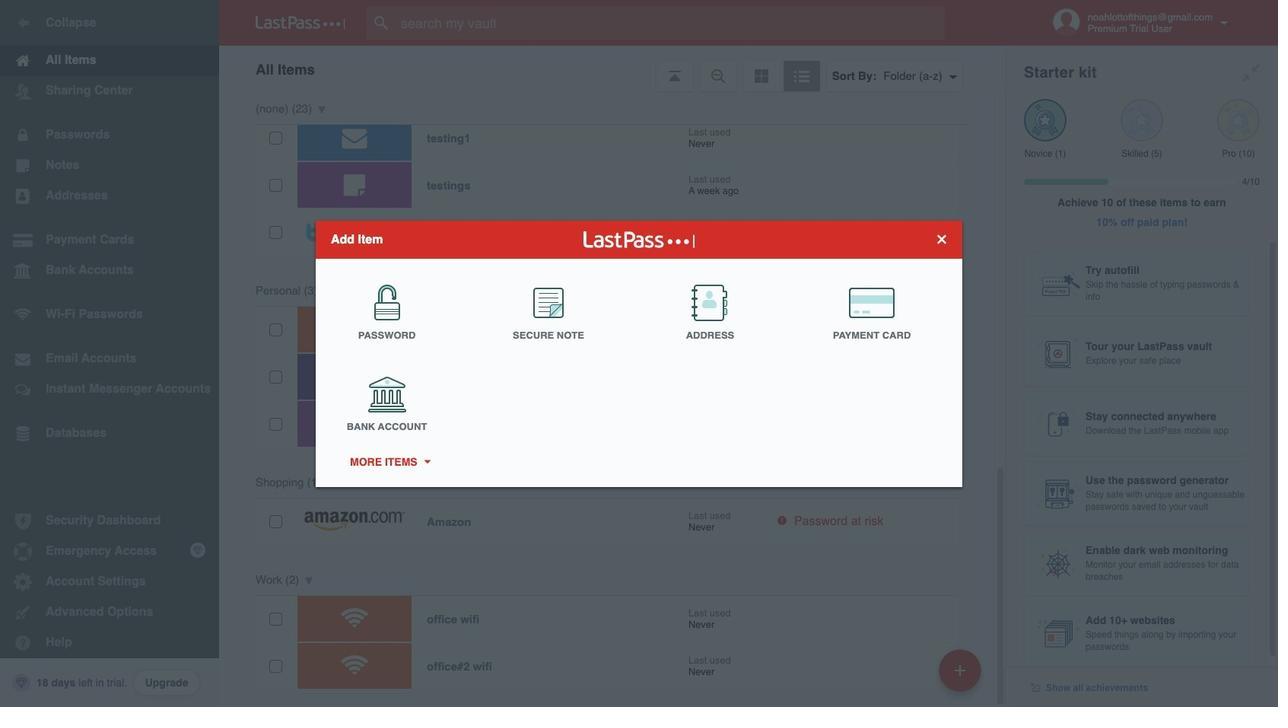 Task type: locate. For each thing, give the bounding box(es) containing it.
Search search field
[[367, 6, 975, 40]]

dialog
[[316, 220, 963, 487]]

search my vault text field
[[367, 6, 975, 40]]

caret right image
[[422, 460, 433, 464]]



Task type: vqa. For each thing, say whether or not it's contained in the screenshot.
text box
no



Task type: describe. For each thing, give the bounding box(es) containing it.
lastpass image
[[256, 16, 346, 30]]

main navigation navigation
[[0, 0, 219, 707]]

new item navigation
[[934, 645, 991, 707]]

vault options navigation
[[219, 46, 1006, 91]]

new item image
[[955, 665, 966, 676]]



